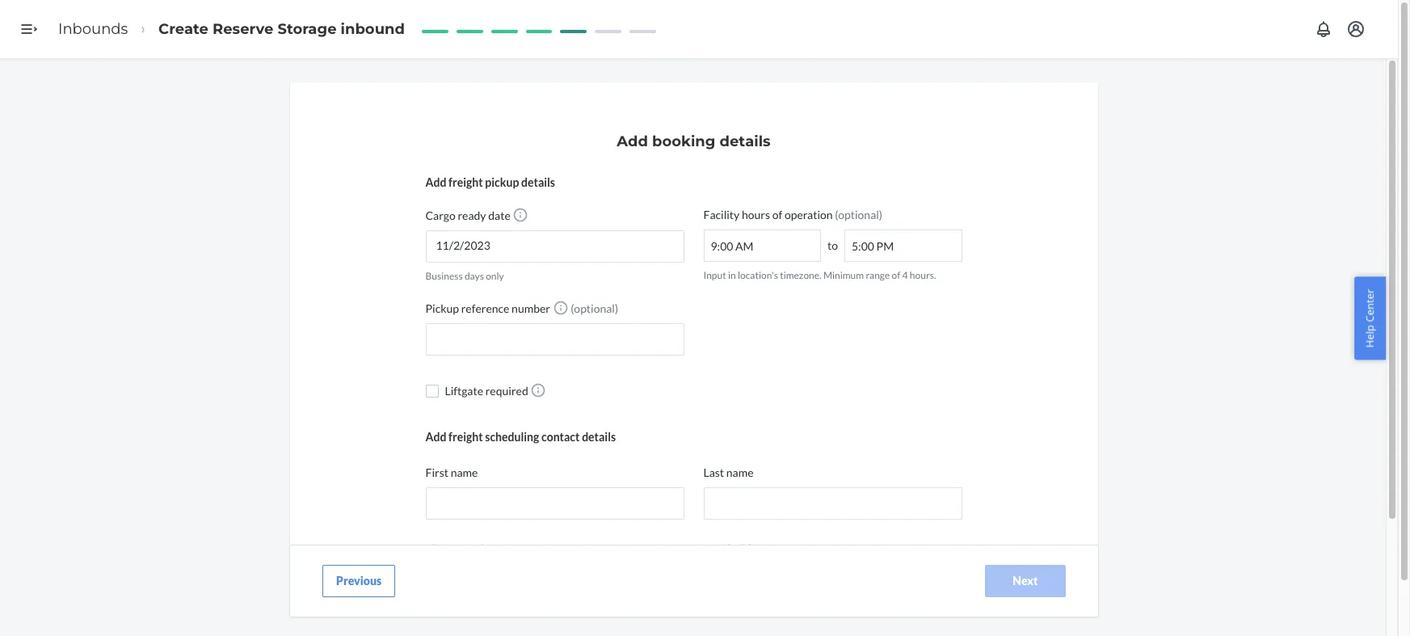 Task type: describe. For each thing, give the bounding box(es) containing it.
timezone.
[[780, 269, 822, 281]]

date
[[488, 209, 511, 222]]

last
[[704, 466, 724, 479]]

inbounds link
[[58, 20, 128, 38]]

last name
[[704, 466, 754, 479]]

1 horizontal spatial (optional)
[[835, 208, 883, 221]]

hours.
[[910, 269, 936, 281]]

previous button
[[322, 565, 395, 597]]

pickup reference number
[[426, 302, 550, 315]]

hours
[[742, 208, 770, 221]]

breadcrumbs navigation
[[45, 5, 418, 53]]

inbound
[[341, 20, 405, 38]]

freight for scheduling
[[449, 430, 483, 444]]

help center button
[[1355, 277, 1386, 360]]

pickup
[[485, 175, 519, 189]]

open navigation image
[[19, 19, 39, 39]]

11/2/2023
[[436, 238, 490, 252]]

0 horizontal spatial of
[[772, 208, 783, 221]]

inbounds
[[58, 20, 128, 38]]

location's
[[738, 269, 778, 281]]

freight for pickup
[[449, 175, 483, 189]]

help center
[[1363, 289, 1378, 347]]

booking
[[652, 133, 716, 150]]

add for add freight pickup details
[[426, 175, 446, 189]]

only
[[486, 270, 504, 282]]

help
[[1363, 325, 1378, 347]]

reserve
[[213, 20, 274, 38]]

1 vertical spatial (optional)
[[569, 302, 618, 315]]

phone number
[[426, 542, 498, 555]]

add freight scheduling contact details
[[426, 430, 616, 444]]

open account menu image
[[1346, 19, 1366, 39]]

facility
[[704, 208, 740, 221]]

days
[[465, 270, 484, 282]]

phone
[[426, 542, 457, 555]]

first
[[426, 466, 449, 479]]

add for add freight scheduling contact details
[[426, 430, 446, 444]]

address
[[733, 542, 772, 555]]

add for add booking details
[[617, 133, 648, 150]]

add freight pickup details
[[426, 175, 555, 189]]

liftgate required
[[445, 384, 528, 398]]

cargo ready date
[[426, 209, 511, 222]]

name for first name
[[451, 466, 478, 479]]

create reserve storage inbound
[[158, 20, 405, 38]]

reference
[[461, 302, 510, 315]]

in
[[728, 269, 736, 281]]

business
[[426, 270, 463, 282]]

4
[[902, 269, 908, 281]]

liftgate
[[445, 384, 483, 398]]



Task type: locate. For each thing, give the bounding box(es) containing it.
1 horizontal spatial name
[[726, 466, 754, 479]]

1 horizontal spatial details
[[582, 430, 616, 444]]

create
[[158, 20, 208, 38]]

scheduling
[[485, 430, 539, 444]]

freight up cargo ready date
[[449, 175, 483, 189]]

1 horizontal spatial of
[[892, 269, 901, 281]]

contact
[[541, 430, 580, 444]]

1 name from the left
[[451, 466, 478, 479]]

number right the reference
[[512, 302, 550, 315]]

pickup
[[426, 302, 459, 315]]

cargo
[[426, 209, 456, 222]]

add
[[617, 133, 648, 150], [426, 175, 446, 189], [426, 430, 446, 444]]

None text field
[[845, 230, 962, 262], [426, 323, 684, 356], [426, 487, 684, 520], [704, 487, 962, 520], [704, 563, 962, 596], [845, 230, 962, 262], [426, 323, 684, 356], [426, 487, 684, 520], [704, 487, 962, 520], [704, 563, 962, 596]]

0 horizontal spatial number
[[459, 542, 498, 555]]

1 freight from the top
[[449, 175, 483, 189]]

of left 4
[[892, 269, 901, 281]]

1 vertical spatial of
[[892, 269, 901, 281]]

2 name from the left
[[726, 466, 754, 479]]

first name
[[426, 466, 478, 479]]

0 vertical spatial of
[[772, 208, 783, 221]]

name
[[451, 466, 478, 479], [726, 466, 754, 479]]

range
[[866, 269, 890, 281]]

None checkbox
[[426, 384, 438, 397]]

2 freight from the top
[[449, 430, 483, 444]]

2 vertical spatial details
[[582, 430, 616, 444]]

(optional)
[[835, 208, 883, 221], [569, 302, 618, 315]]

2 horizontal spatial details
[[720, 133, 771, 150]]

name right "last" at the bottom of the page
[[726, 466, 754, 479]]

input
[[704, 269, 726, 281]]

previous
[[336, 574, 381, 588]]

freight
[[449, 175, 483, 189], [449, 430, 483, 444]]

details
[[720, 133, 771, 150], [521, 175, 555, 189], [582, 430, 616, 444]]

0 vertical spatial add
[[617, 133, 648, 150]]

0 vertical spatial (optional)
[[835, 208, 883, 221]]

0 vertical spatial details
[[720, 133, 771, 150]]

storage
[[278, 20, 337, 38]]

0 horizontal spatial name
[[451, 466, 478, 479]]

None text field
[[704, 230, 821, 262]]

add left "booking"
[[617, 133, 648, 150]]

1 vertical spatial add
[[426, 175, 446, 189]]

1 vertical spatial details
[[521, 175, 555, 189]]

freight up the first name
[[449, 430, 483, 444]]

add booking details
[[617, 133, 771, 150]]

facility hours of operation (optional)
[[704, 208, 883, 221]]

next
[[1013, 574, 1038, 588]]

1 vertical spatial freight
[[449, 430, 483, 444]]

2 vertical spatial add
[[426, 430, 446, 444]]

next button
[[985, 565, 1066, 597]]

0 vertical spatial freight
[[449, 175, 483, 189]]

operation
[[785, 208, 833, 221]]

details right "booking"
[[720, 133, 771, 150]]

1 (702) 123-4567 telephone field
[[426, 563, 684, 596]]

name right first
[[451, 466, 478, 479]]

details right contact
[[582, 430, 616, 444]]

minimum
[[823, 269, 864, 281]]

input in location's timezone. minimum range of 4 hours.
[[704, 269, 936, 281]]

add up first
[[426, 430, 446, 444]]

open notifications image
[[1314, 19, 1334, 39]]

1 horizontal spatial number
[[512, 302, 550, 315]]

email
[[704, 542, 731, 555]]

number right phone
[[459, 542, 498, 555]]

1 vertical spatial number
[[459, 542, 498, 555]]

center
[[1363, 289, 1378, 322]]

of right hours
[[772, 208, 783, 221]]

number
[[512, 302, 550, 315], [459, 542, 498, 555]]

0 horizontal spatial (optional)
[[569, 302, 618, 315]]

of
[[772, 208, 783, 221], [892, 269, 901, 281]]

0 vertical spatial number
[[512, 302, 550, 315]]

ready
[[458, 209, 486, 222]]

required
[[486, 384, 528, 398]]

business days only
[[426, 270, 504, 282]]

details right pickup on the left of page
[[521, 175, 555, 189]]

0 horizontal spatial details
[[521, 175, 555, 189]]

add up cargo on the left top of the page
[[426, 175, 446, 189]]

name for last name
[[726, 466, 754, 479]]

email address
[[704, 542, 772, 555]]



Task type: vqa. For each thing, say whether or not it's contained in the screenshot.
THE OF to the top
yes



